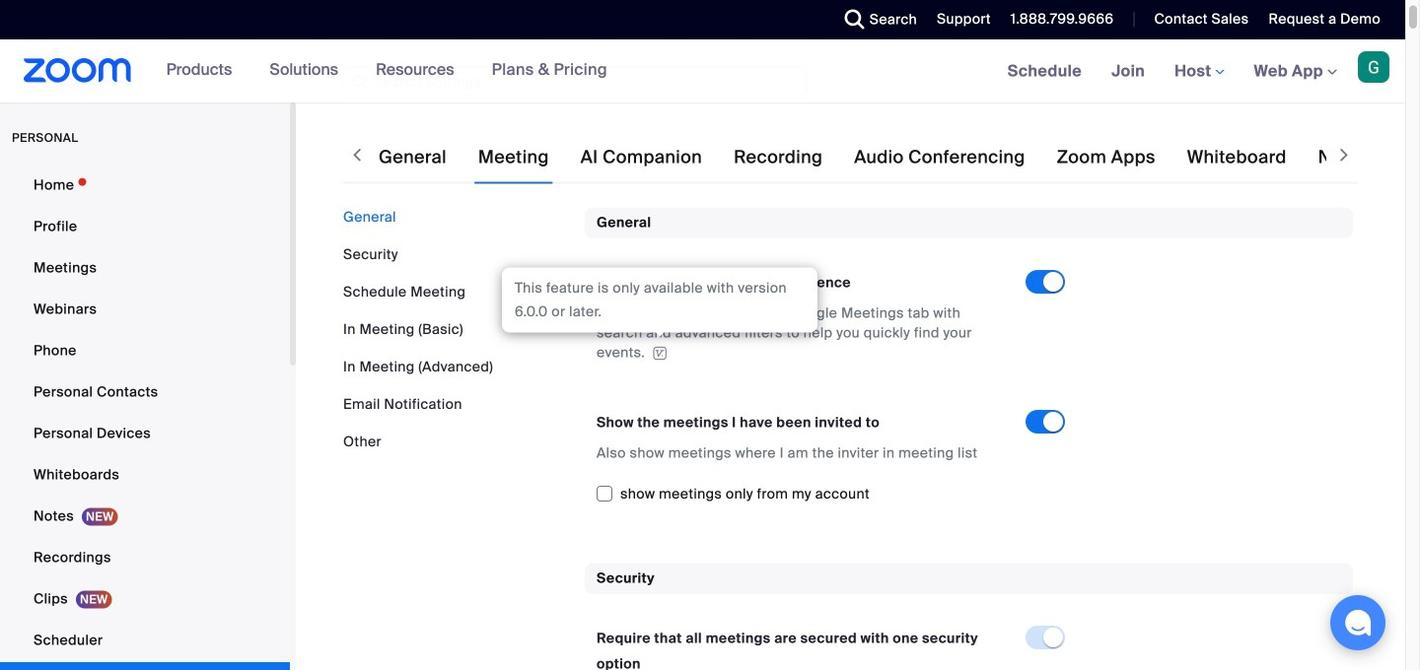 Task type: vqa. For each thing, say whether or not it's contained in the screenshot.
application inside the General element
yes



Task type: describe. For each thing, give the bounding box(es) containing it.
zoom logo image
[[24, 58, 132, 83]]

meetings navigation
[[993, 39, 1406, 104]]

open chat image
[[1345, 610, 1372, 637]]

Search Settings text field
[[343, 67, 807, 98]]

profile picture image
[[1359, 51, 1390, 83]]

tabs of my account settings page tab list
[[375, 130, 1421, 185]]

application inside general element
[[597, 304, 1008, 363]]

personal menu menu
[[0, 166, 290, 671]]



Task type: locate. For each thing, give the bounding box(es) containing it.
scroll left image
[[347, 146, 367, 165]]

banner
[[0, 39, 1406, 104]]

application
[[597, 304, 1008, 363]]

this feature is only available with version 6.0.0 or later. tooltip
[[502, 268, 818, 338]]

product information navigation
[[152, 39, 622, 103]]

menu bar
[[343, 208, 570, 452]]

general element
[[585, 208, 1354, 532]]

scroll right image
[[1335, 146, 1355, 165]]

security element
[[585, 564, 1354, 671]]

support version for enable new meetings tab experience image
[[650, 347, 670, 361]]



